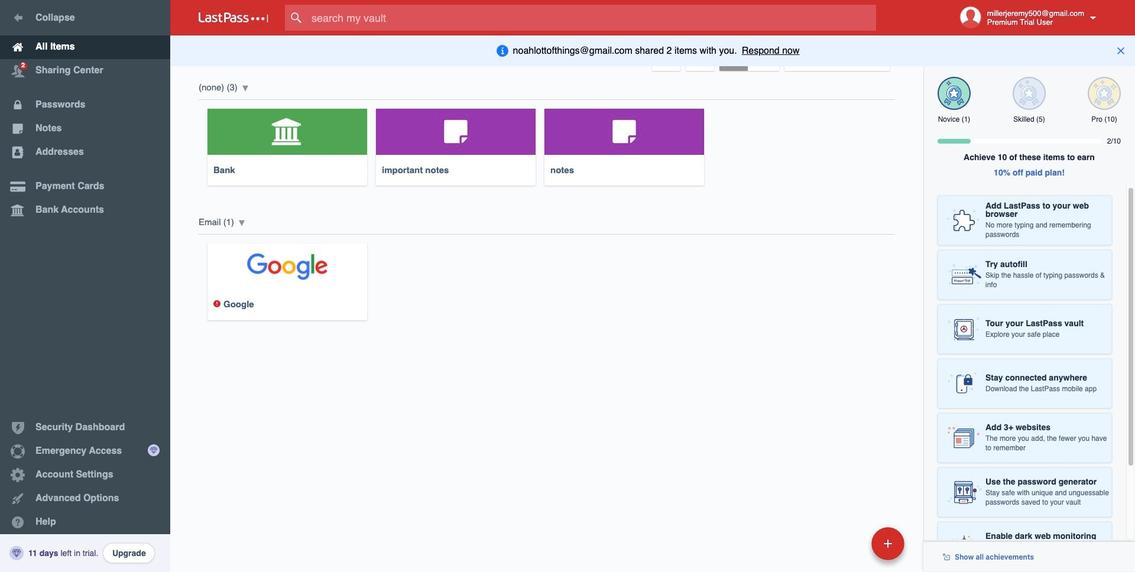 Task type: describe. For each thing, give the bounding box(es) containing it.
search my vault text field
[[285, 5, 900, 31]]

Search search field
[[285, 5, 900, 31]]

vault options navigation
[[170, 35, 924, 71]]

main navigation navigation
[[0, 0, 170, 573]]

new item element
[[791, 527, 909, 561]]



Task type: locate. For each thing, give the bounding box(es) containing it.
lastpass image
[[199, 12, 269, 23]]

new item navigation
[[791, 524, 912, 573]]



